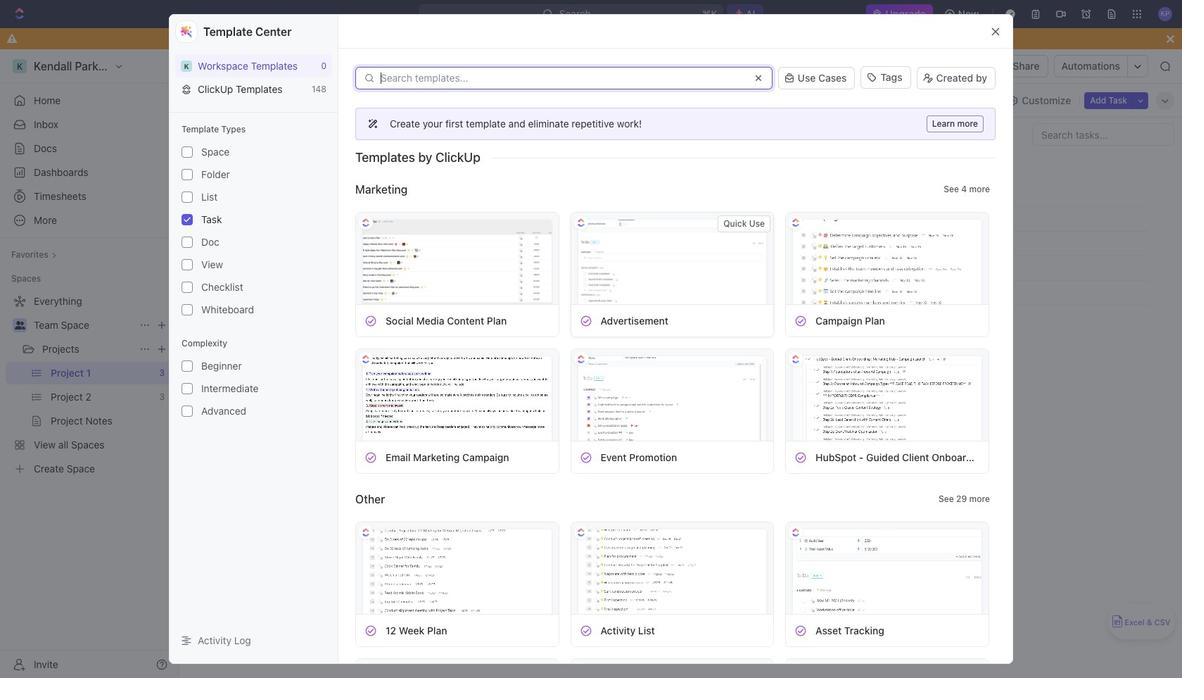 Task type: locate. For each thing, give the bounding box(es) containing it.
task template image for social media content plan
[[365, 314, 377, 327]]

1 vertical spatial use
[[750, 218, 765, 229]]

promotion
[[630, 451, 678, 463]]

more right 29
[[970, 494, 991, 504]]

2 vertical spatial space
[[61, 319, 89, 331]]

user group image down spaces
[[14, 321, 25, 330]]

project 1 link
[[340, 58, 401, 75]]

0 vertical spatial by
[[977, 72, 988, 84]]

1 vertical spatial team space
[[34, 319, 89, 331]]

view
[[201, 258, 223, 270]]

task template image for email marketing campaign
[[365, 451, 377, 464]]

template for template types
[[182, 124, 219, 134]]

whiteboard
[[201, 303, 254, 315]]

template up the workspace
[[203, 25, 253, 38]]

0 horizontal spatial team space
[[34, 319, 89, 331]]

types
[[221, 124, 246, 134]]

1 vertical spatial templates
[[236, 83, 283, 95]]

0 horizontal spatial marketing
[[356, 183, 408, 196]]

2 vertical spatial list
[[639, 624, 655, 636]]

beginner
[[201, 360, 242, 372]]

1
[[393, 60, 398, 72]]

1 horizontal spatial task template image
[[580, 314, 593, 327]]

task template element for advertisement
[[580, 314, 593, 327]]

0 horizontal spatial team
[[34, 319, 58, 331]]

task template element for 12 week plan
[[365, 624, 377, 637]]

by for created
[[977, 72, 988, 84]]

0 horizontal spatial list
[[201, 191, 218, 203]]

hide button
[[733, 126, 763, 143]]

templates for workspace templates
[[251, 60, 298, 72]]

see left 29
[[939, 494, 955, 504]]

project 1
[[357, 60, 398, 72]]

timesheets link
[[6, 185, 173, 208]]

activity for activity log
[[198, 634, 232, 646]]

0 vertical spatial team
[[206, 60, 230, 72]]

clickup down first
[[436, 150, 481, 165]]

inbox
[[34, 118, 58, 130]]

task template element
[[365, 314, 377, 327], [580, 314, 593, 327], [795, 314, 808, 327], [365, 451, 377, 464], [580, 451, 593, 464], [795, 451, 808, 464], [365, 624, 377, 637], [580, 624, 593, 637], [795, 624, 808, 637]]

/ right 0
[[334, 60, 337, 72]]

0 horizontal spatial activity
[[198, 634, 232, 646]]

1 horizontal spatial activity
[[601, 624, 636, 636]]

2 vertical spatial templates
[[356, 150, 415, 165]]

0 horizontal spatial by
[[419, 150, 433, 165]]

email
[[386, 451, 411, 463]]

plan
[[487, 314, 507, 326], [866, 314, 886, 326], [427, 624, 447, 636]]

1 vertical spatial see
[[939, 494, 955, 504]]

learn more
[[933, 118, 979, 129]]

0 horizontal spatial task
[[201, 213, 222, 225]]

asset tracking
[[816, 624, 885, 636]]

task template image for activity list
[[580, 624, 593, 637]]

0 vertical spatial projects
[[291, 60, 328, 72]]

2 horizontal spatial task template image
[[795, 624, 808, 637]]

plan right content
[[487, 314, 507, 326]]

task template image
[[580, 314, 593, 327], [365, 624, 377, 637], [795, 624, 808, 637]]

and
[[509, 118, 526, 130]]

Beginner checkbox
[[182, 361, 193, 372]]

see 4 more button
[[939, 181, 996, 198]]

more right 4
[[970, 184, 991, 194]]

0 horizontal spatial task template image
[[365, 624, 377, 637]]

templates down workspace templates
[[236, 83, 283, 95]]

Milestone Name text field
[[253, 281, 664, 303]]

0 horizontal spatial use
[[750, 218, 765, 229]]

1 horizontal spatial plan
[[487, 314, 507, 326]]

clickup
[[198, 83, 233, 95], [436, 150, 481, 165]]

templates down create
[[356, 150, 415, 165]]

1 horizontal spatial by
[[977, 72, 988, 84]]

team space link inside tree
[[34, 314, 134, 337]]

0 vertical spatial list
[[263, 94, 280, 106]]

task template element for campaign plan
[[795, 314, 808, 327]]

1 horizontal spatial team space link
[[188, 58, 265, 75]]

0 vertical spatial more
[[958, 118, 979, 129]]

0 horizontal spatial space
[[61, 319, 89, 331]]

marketing right email
[[413, 451, 460, 463]]

1 horizontal spatial /
[[334, 60, 337, 72]]

0 vertical spatial hide
[[976, 94, 997, 106]]

0 horizontal spatial campaign
[[463, 451, 510, 463]]

campaign
[[816, 314, 863, 326], [463, 451, 510, 463]]

automations
[[1062, 60, 1121, 72]]

customize button
[[1004, 90, 1076, 110]]

0 vertical spatial task
[[1109, 95, 1128, 105]]

template
[[466, 118, 506, 130]]

0 horizontal spatial projects link
[[42, 338, 134, 361]]

2 vertical spatial more
[[970, 494, 991, 504]]

repetitive
[[572, 118, 615, 130]]

task template image left the 12
[[365, 624, 377, 637]]

by
[[977, 72, 988, 84], [419, 150, 433, 165]]

hide
[[976, 94, 997, 106], [739, 129, 758, 139]]

task up doc
[[201, 213, 222, 225]]

0 horizontal spatial user group image
[[14, 321, 25, 330]]

more for marketing
[[970, 184, 991, 194]]

1 vertical spatial more
[[970, 184, 991, 194]]

team
[[206, 60, 230, 72], [34, 319, 58, 331]]

new
[[959, 8, 979, 20]]

task template image for asset tracking
[[795, 624, 808, 637]]

task template image for 12 week plan
[[365, 624, 377, 637]]

1 vertical spatial task
[[201, 213, 222, 225]]

plan right "week"
[[427, 624, 447, 636]]

activity inside 'button'
[[198, 634, 232, 646]]

learn more link
[[927, 115, 984, 132]]

center
[[256, 25, 292, 38]]

task template image left "asset"
[[795, 624, 808, 637]]

2 horizontal spatial space
[[233, 60, 261, 72]]

created by button
[[917, 67, 996, 89]]

cancel
[[848, 288, 876, 298]]

0 horizontal spatial team space link
[[34, 314, 134, 337]]

see 29 more button
[[934, 491, 996, 508]]

1 horizontal spatial user group image
[[193, 63, 202, 70]]

save button
[[884, 285, 926, 302]]

0 vertical spatial marketing
[[356, 183, 408, 196]]

1 vertical spatial clickup
[[436, 150, 481, 165]]

0 vertical spatial team space link
[[188, 58, 265, 75]]

activity log
[[198, 634, 251, 646]]

1 vertical spatial campaign
[[463, 451, 510, 463]]

use right quick
[[750, 218, 765, 229]]

template
[[203, 25, 253, 38], [182, 124, 219, 134]]

team right kendall parks's workspace, , element
[[206, 60, 230, 72]]

1 vertical spatial marketing
[[413, 451, 460, 463]]

1 vertical spatial projects
[[42, 343, 79, 355]]

new button
[[939, 3, 988, 25]]

Search templates... text field
[[381, 73, 745, 84]]

templates by clickup
[[356, 150, 481, 165]]

use left the cases
[[798, 72, 816, 84]]

1 horizontal spatial task
[[1109, 95, 1128, 105]]

1 vertical spatial hide
[[739, 129, 758, 139]]

add task
[[1091, 95, 1128, 105]]

workspace
[[198, 60, 248, 72]]

task template image for campaign plan
[[795, 314, 808, 327]]

more right learn
[[958, 118, 979, 129]]

social media content plan
[[386, 314, 507, 326]]

0 horizontal spatial hide
[[739, 129, 758, 139]]

/ down center
[[267, 60, 270, 72]]

search...
[[560, 8, 600, 20]]

advertisement
[[601, 314, 669, 326]]

0 vertical spatial projects link
[[273, 58, 331, 75]]

event promotion
[[601, 451, 678, 463]]

task template element for asset tracking
[[795, 624, 808, 637]]

1 horizontal spatial clickup
[[436, 150, 481, 165]]

task template element for social media content plan
[[365, 314, 377, 327]]

Task checkbox
[[182, 214, 193, 225]]

see left 4
[[944, 184, 960, 194]]

template up space option
[[182, 124, 219, 134]]

0 vertical spatial template
[[203, 25, 253, 38]]

use cases
[[798, 72, 847, 84]]

user group image right kendall parks's workspace, , element
[[193, 63, 202, 70]]

use
[[798, 72, 816, 84], [750, 218, 765, 229]]

0 vertical spatial team space
[[206, 60, 261, 72]]

1 horizontal spatial hide
[[976, 94, 997, 106]]

task template image for event promotion
[[580, 451, 593, 464]]

1 vertical spatial space
[[201, 146, 230, 158]]

sidebar navigation
[[0, 49, 180, 678]]

1 vertical spatial template
[[182, 124, 219, 134]]

1 horizontal spatial list
[[263, 94, 280, 106]]

0 vertical spatial clickup
[[198, 83, 233, 95]]

favorites
[[11, 249, 48, 260]]

template types
[[182, 124, 246, 134]]

1 horizontal spatial use
[[798, 72, 816, 84]]

timesheets
[[34, 190, 86, 202]]

0 vertical spatial see
[[944, 184, 960, 194]]

1 horizontal spatial team
[[206, 60, 230, 72]]

board
[[209, 94, 237, 106]]

team down spaces
[[34, 319, 58, 331]]

1 vertical spatial team
[[34, 319, 58, 331]]

project
[[357, 60, 391, 72]]

task template image left advertisement at the top of page
[[580, 314, 593, 327]]

1 horizontal spatial team space
[[206, 60, 261, 72]]

0 vertical spatial use
[[798, 72, 816, 84]]

by inside created by button
[[977, 72, 988, 84]]

task right add
[[1109, 95, 1128, 105]]

1 horizontal spatial campaign
[[816, 314, 863, 326]]

0 horizontal spatial projects
[[42, 343, 79, 355]]

user group image
[[193, 63, 202, 70], [14, 321, 25, 330]]

dashboards link
[[6, 161, 173, 184]]

⌘k
[[703, 8, 718, 20]]

team space up clickup templates
[[206, 60, 261, 72]]

create
[[390, 118, 420, 130]]

1 vertical spatial by
[[419, 150, 433, 165]]

assignees
[[595, 129, 637, 139]]

marketing down templates by clickup
[[356, 183, 408, 196]]

tree containing team space
[[6, 290, 173, 480]]

1 horizontal spatial projects
[[291, 60, 328, 72]]

clickup down the workspace
[[198, 83, 233, 95]]

see
[[944, 184, 960, 194], [939, 494, 955, 504]]

home
[[34, 94, 61, 106]]

task template image
[[365, 314, 377, 327], [795, 314, 808, 327], [365, 451, 377, 464], [580, 451, 593, 464], [795, 451, 808, 464], [580, 624, 593, 637]]

team space down spaces
[[34, 319, 89, 331]]

excel & csv link
[[1109, 604, 1176, 639]]

more for other
[[970, 494, 991, 504]]

1 vertical spatial team space link
[[34, 314, 134, 337]]

2 horizontal spatial list
[[639, 624, 655, 636]]

by down the your
[[419, 150, 433, 165]]

tree
[[6, 290, 173, 480]]

1 vertical spatial projects link
[[42, 338, 134, 361]]

dashboards
[[34, 166, 88, 178]]

templates down center
[[251, 60, 298, 72]]

0 horizontal spatial /
[[267, 60, 270, 72]]

29
[[957, 494, 968, 504]]

by up hide dropdown button at right
[[977, 72, 988, 84]]

excel
[[1125, 618, 1145, 627]]

inbox link
[[6, 113, 173, 136]]

1 vertical spatial user group image
[[14, 321, 25, 330]]

create your first template and eliminate repetitive work!
[[390, 118, 642, 130]]

1 / from the left
[[267, 60, 270, 72]]

automations button
[[1055, 56, 1128, 77]]

plan down cancel button
[[866, 314, 886, 326]]

other
[[356, 493, 385, 506]]

spaces
[[11, 273, 41, 284]]

calendar
[[306, 94, 347, 106]]

docs link
[[6, 137, 173, 160]]

0 vertical spatial templates
[[251, 60, 298, 72]]

activity
[[601, 624, 636, 636], [198, 634, 232, 646]]

do
[[246, 167, 258, 177]]



Task type: vqa. For each thing, say whether or not it's contained in the screenshot.
Business Goal #2
no



Task type: describe. For each thing, give the bounding box(es) containing it.
workspace templates
[[198, 60, 298, 72]]

created by
[[937, 72, 988, 84]]

home link
[[6, 89, 173, 112]]

upgrade link
[[866, 4, 933, 24]]

tree inside sidebar navigation
[[6, 290, 173, 480]]

Search tasks... text field
[[1034, 124, 1174, 145]]

activity for activity list
[[601, 624, 636, 636]]

0 vertical spatial campaign
[[816, 314, 863, 326]]

tracking
[[845, 624, 885, 636]]

1 horizontal spatial marketing
[[413, 451, 460, 463]]

task template element for activity list
[[580, 624, 593, 637]]

Folder checkbox
[[182, 169, 193, 180]]

tags button
[[861, 66, 912, 89]]

Intermediate checkbox
[[182, 383, 193, 394]]

user group image inside tree
[[14, 321, 25, 330]]

0 horizontal spatial clickup
[[198, 83, 233, 95]]

save
[[890, 288, 909, 298]]

space inside tree
[[61, 319, 89, 331]]

first
[[446, 118, 464, 130]]

projects link inside tree
[[42, 338, 134, 361]]

hide button
[[959, 90, 1001, 110]]

&
[[1148, 618, 1153, 627]]

kendall parks's workspace, , element
[[181, 60, 192, 71]]

week
[[399, 624, 425, 636]]

0 vertical spatial space
[[233, 60, 261, 72]]

to
[[232, 167, 243, 177]]

quick
[[724, 218, 747, 229]]

search
[[919, 94, 952, 106]]

0
[[321, 61, 327, 71]]

search button
[[901, 90, 956, 110]]

list link
[[260, 90, 280, 110]]

hide inside dropdown button
[[976, 94, 997, 106]]

use cases button
[[779, 65, 856, 91]]

event
[[601, 451, 627, 463]]

hide inside button
[[739, 129, 758, 139]]

Checklist checkbox
[[182, 282, 193, 293]]

task inside button
[[1109, 95, 1128, 105]]

by for templates
[[419, 150, 433, 165]]

gantt link
[[371, 90, 399, 110]]

12
[[386, 624, 396, 636]]

intermediate
[[201, 382, 259, 394]]

team space inside tree
[[34, 319, 89, 331]]

advanced
[[201, 405, 246, 417]]

email marketing campaign
[[386, 451, 510, 463]]

table
[[425, 94, 450, 106]]

to do
[[232, 167, 258, 177]]

activity log button
[[175, 629, 332, 652]]

k
[[184, 62, 189, 70]]

1 horizontal spatial space
[[201, 146, 230, 158]]

projects inside tree
[[42, 343, 79, 355]]

templates for clickup templates
[[236, 83, 283, 95]]

see 4 more
[[944, 184, 991, 194]]

use inside dropdown button
[[798, 72, 816, 84]]

checklist
[[201, 281, 243, 293]]

0 horizontal spatial plan
[[427, 624, 447, 636]]

created
[[937, 72, 974, 84]]

tags button
[[861, 66, 912, 90]]

your
[[423, 118, 443, 130]]

Space checkbox
[[182, 146, 193, 158]]

asset
[[816, 624, 842, 636]]

table link
[[422, 90, 450, 110]]

0 vertical spatial user group image
[[193, 63, 202, 70]]

see for marketing
[[944, 184, 960, 194]]

1 vertical spatial list
[[201, 191, 218, 203]]

template for template center
[[203, 25, 253, 38]]

media
[[417, 314, 445, 326]]

Doc checkbox
[[182, 237, 193, 248]]

favorites button
[[6, 246, 62, 263]]

cases
[[819, 72, 847, 84]]

csv
[[1155, 618, 1171, 627]]

View checkbox
[[182, 259, 193, 270]]

task template element for event promotion
[[580, 451, 593, 464]]

invite
[[34, 658, 58, 670]]

clickup templates
[[198, 83, 283, 95]]

see for other
[[939, 494, 955, 504]]

team inside tree
[[34, 319, 58, 331]]

share button
[[1005, 55, 1049, 77]]

assignees button
[[578, 126, 643, 143]]

customize
[[1023, 94, 1072, 106]]

quick use button
[[718, 215, 771, 232]]

docs
[[34, 142, 57, 154]]

cancel button
[[842, 285, 881, 302]]

add task button
[[1085, 92, 1134, 109]]

eliminate
[[528, 118, 569, 130]]

work!
[[617, 118, 642, 130]]

1 horizontal spatial projects link
[[273, 58, 331, 75]]

upgrade
[[886, 8, 926, 20]]

content
[[447, 314, 485, 326]]

task template element for email marketing campaign
[[365, 451, 377, 464]]

List checkbox
[[182, 192, 193, 203]]

calendar link
[[303, 90, 347, 110]]

quick use
[[724, 218, 765, 229]]

tags
[[881, 71, 903, 83]]

learn
[[933, 118, 956, 129]]

2 / from the left
[[334, 60, 337, 72]]

Advanced checkbox
[[182, 406, 193, 417]]

2 horizontal spatial plan
[[866, 314, 886, 326]]

campaign plan
[[816, 314, 886, 326]]

add
[[1091, 95, 1107, 105]]

share
[[1014, 60, 1040, 72]]

Whiteboard checkbox
[[182, 304, 193, 315]]

board link
[[206, 90, 237, 110]]

12 week plan
[[386, 624, 447, 636]]

folder
[[201, 168, 230, 180]]

template center
[[203, 25, 292, 38]]

4
[[962, 184, 968, 194]]

complexity
[[182, 338, 227, 349]]

created by button
[[917, 67, 996, 89]]

log
[[234, 634, 251, 646]]

task template image for advertisement
[[580, 314, 593, 327]]



